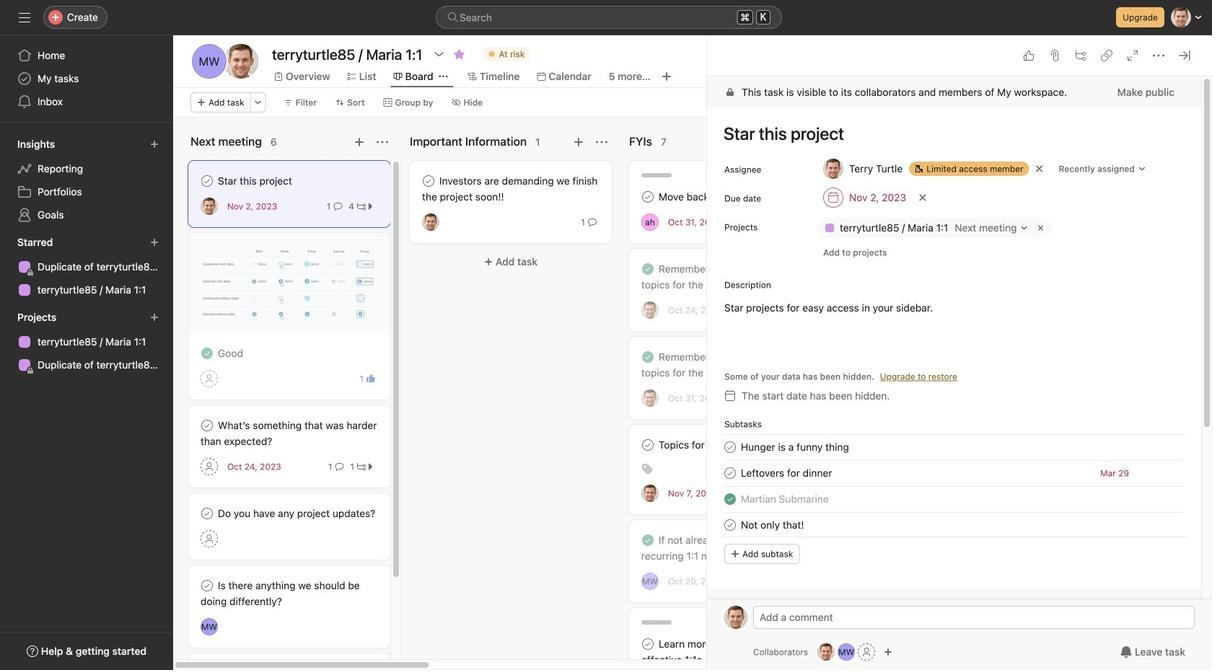 Task type: vqa. For each thing, say whether or not it's contained in the screenshot.
the bottom Task Name text field
yes



Task type: describe. For each thing, give the bounding box(es) containing it.
starred element
[[0, 230, 173, 305]]

more actions image
[[254, 98, 262, 107]]

clear due date image
[[919, 193, 928, 202]]

0 horizontal spatial completed checkbox
[[640, 349, 657, 366]]

1 like. you liked this task image
[[367, 375, 375, 383]]

remove from starred image
[[454, 48, 465, 60]]

remove assignee image
[[1035, 165, 1044, 173]]

add task image for first more section actions icon from right
[[573, 136, 585, 148]]

star this project dialog
[[707, 5, 1213, 671]]

completed image for left completed option
[[640, 349, 657, 366]]

0 horizontal spatial add or remove collaborators image
[[818, 644, 835, 661]]

1 horizontal spatial add or remove collaborators image
[[884, 648, 893, 657]]

add task image for second more section actions icon from right
[[354, 136, 365, 148]]

1 vertical spatial completed checkbox
[[199, 345, 216, 362]]

0 vertical spatial completed checkbox
[[640, 261, 657, 278]]

4 list item from the top
[[707, 513, 1202, 539]]

0 vertical spatial toggle assignee popover image
[[422, 214, 440, 231]]

close details image
[[1179, 50, 1191, 61]]

show options image
[[433, 48, 445, 60]]

completed image for completed option within the star this project dialog
[[722, 491, 739, 508]]

new project or portfolio image
[[150, 313, 159, 322]]

copy task link image
[[1102, 50, 1113, 61]]

new insights image
[[150, 140, 159, 149]]

1 horizontal spatial 1 comment image
[[588, 218, 597, 227]]

more actions for this task image
[[1153, 50, 1165, 61]]

mark complete image inside list item
[[722, 465, 739, 482]]

main content inside the star this project dialog
[[707, 77, 1202, 671]]

1 vertical spatial toggle assignee popover image
[[642, 485, 659, 502]]

attachments: add a file to this task, star this project image
[[1050, 50, 1061, 61]]

2 vertical spatial completed image
[[640, 532, 657, 549]]



Task type: locate. For each thing, give the bounding box(es) containing it.
1 vertical spatial completed checkbox
[[722, 491, 739, 508]]

1 vertical spatial 1 comment image
[[588, 218, 597, 227]]

remove image
[[1035, 222, 1047, 234]]

2 task name text field from the top
[[741, 518, 805, 533]]

1 horizontal spatial completed image
[[722, 491, 739, 508]]

None field
[[436, 6, 782, 29]]

0 vertical spatial 1 comment image
[[334, 202, 342, 211]]

Mark complete checkbox
[[199, 417, 216, 435], [722, 465, 739, 482], [199, 505, 216, 523], [722, 517, 739, 534], [199, 577, 216, 595], [640, 636, 657, 653]]

1 horizontal spatial add task image
[[573, 136, 585, 148]]

open user profile image
[[725, 606, 748, 629]]

Mark complete checkbox
[[199, 173, 216, 190], [420, 173, 437, 190], [640, 188, 657, 206], [640, 437, 657, 454], [722, 439, 739, 456]]

completed checkbox inside the star this project dialog
[[722, 491, 739, 508]]

add or remove collaborators image right add or remove collaborators image
[[884, 648, 893, 657]]

1 horizontal spatial completed checkbox
[[722, 491, 739, 508]]

main content
[[707, 77, 1202, 671]]

1 vertical spatial completed image
[[722, 491, 739, 508]]

2 more section actions image from the left
[[596, 136, 608, 148]]

add task image
[[354, 136, 365, 148], [573, 136, 585, 148]]

Search tasks, projects, and more text field
[[436, 6, 782, 29]]

task name text field for second list item from the top
[[741, 466, 833, 482]]

0 horizontal spatial completed image
[[640, 349, 657, 366]]

1 comment image
[[335, 463, 344, 471]]

1 vertical spatial task name text field
[[741, 518, 805, 533]]

Task Name text field
[[741, 492, 829, 507], [741, 518, 805, 533]]

2 vertical spatial toggle assignee popover image
[[642, 573, 659, 590]]

1 vertical spatial task name text field
[[741, 440, 849, 456]]

Task Name text field
[[715, 117, 1185, 150], [741, 440, 849, 456], [741, 466, 833, 482]]

add or remove collaborators image
[[818, 644, 835, 661], [884, 648, 893, 657]]

mark complete image
[[420, 173, 437, 190], [722, 465, 739, 482], [199, 505, 216, 523], [199, 577, 216, 595], [640, 636, 657, 653]]

1 comment image
[[334, 202, 342, 211], [588, 218, 597, 227]]

None text field
[[269, 41, 426, 67]]

2 list item from the top
[[707, 461, 1202, 487]]

add or remove collaborators image
[[838, 644, 855, 661]]

1 vertical spatial completed image
[[199, 345, 216, 362]]

3 list item from the top
[[707, 487, 1202, 513]]

Completed checkbox
[[640, 261, 657, 278], [199, 345, 216, 362], [640, 532, 657, 549]]

add or remove collaborators image left add or remove collaborators image
[[818, 644, 835, 661]]

1 add task image from the left
[[354, 136, 365, 148]]

0 horizontal spatial more section actions image
[[377, 136, 388, 148]]

more section actions image
[[377, 136, 388, 148], [596, 136, 608, 148]]

insights element
[[0, 131, 173, 230]]

toggle assignee popover image
[[422, 214, 440, 231], [642, 485, 659, 502], [642, 573, 659, 590]]

0 vertical spatial completed checkbox
[[640, 349, 657, 366]]

add tab image
[[661, 71, 673, 82]]

full screen image
[[1127, 50, 1139, 61]]

0 likes. click to like this task image
[[1024, 50, 1035, 61]]

completed image
[[640, 349, 657, 366], [722, 491, 739, 508]]

add items to starred image
[[150, 238, 159, 247]]

Completed checkbox
[[640, 349, 657, 366], [722, 491, 739, 508]]

mark complete image
[[199, 173, 216, 190], [640, 188, 657, 206], [199, 417, 216, 435], [640, 437, 657, 454], [722, 439, 739, 456], [722, 517, 739, 534]]

0 vertical spatial task name text field
[[741, 492, 829, 507]]

2 add task image from the left
[[573, 136, 585, 148]]

1 task name text field from the top
[[741, 492, 829, 507]]

2 vertical spatial completed checkbox
[[640, 532, 657, 549]]

0 vertical spatial task name text field
[[715, 117, 1185, 150]]

toggle assignee popover image
[[201, 198, 218, 215], [642, 214, 659, 231], [642, 302, 659, 319], [642, 390, 659, 407], [201, 619, 218, 636]]

tab actions image
[[439, 72, 448, 81]]

0 vertical spatial completed image
[[640, 349, 657, 366]]

0 vertical spatial completed image
[[640, 261, 657, 278]]

projects element
[[0, 305, 173, 380]]

0 horizontal spatial 1 comment image
[[334, 202, 342, 211]]

add subtask image
[[1076, 50, 1087, 61]]

completed image
[[640, 261, 657, 278], [199, 345, 216, 362], [640, 532, 657, 549]]

1 horizontal spatial more section actions image
[[596, 136, 608, 148]]

task name text field for 'main content' inside the star this project dialog
[[715, 117, 1185, 150]]

hide sidebar image
[[19, 12, 30, 23]]

global element
[[0, 35, 173, 122]]

1 list item from the top
[[707, 435, 1202, 461]]

list item
[[707, 435, 1202, 461], [707, 461, 1202, 487], [707, 487, 1202, 513], [707, 513, 1202, 539]]

task name text field for first list item from the top of the the star this project dialog
[[741, 440, 849, 456]]

0 horizontal spatial add task image
[[354, 136, 365, 148]]

2 vertical spatial task name text field
[[741, 466, 833, 482]]

1 more section actions image from the left
[[377, 136, 388, 148]]



